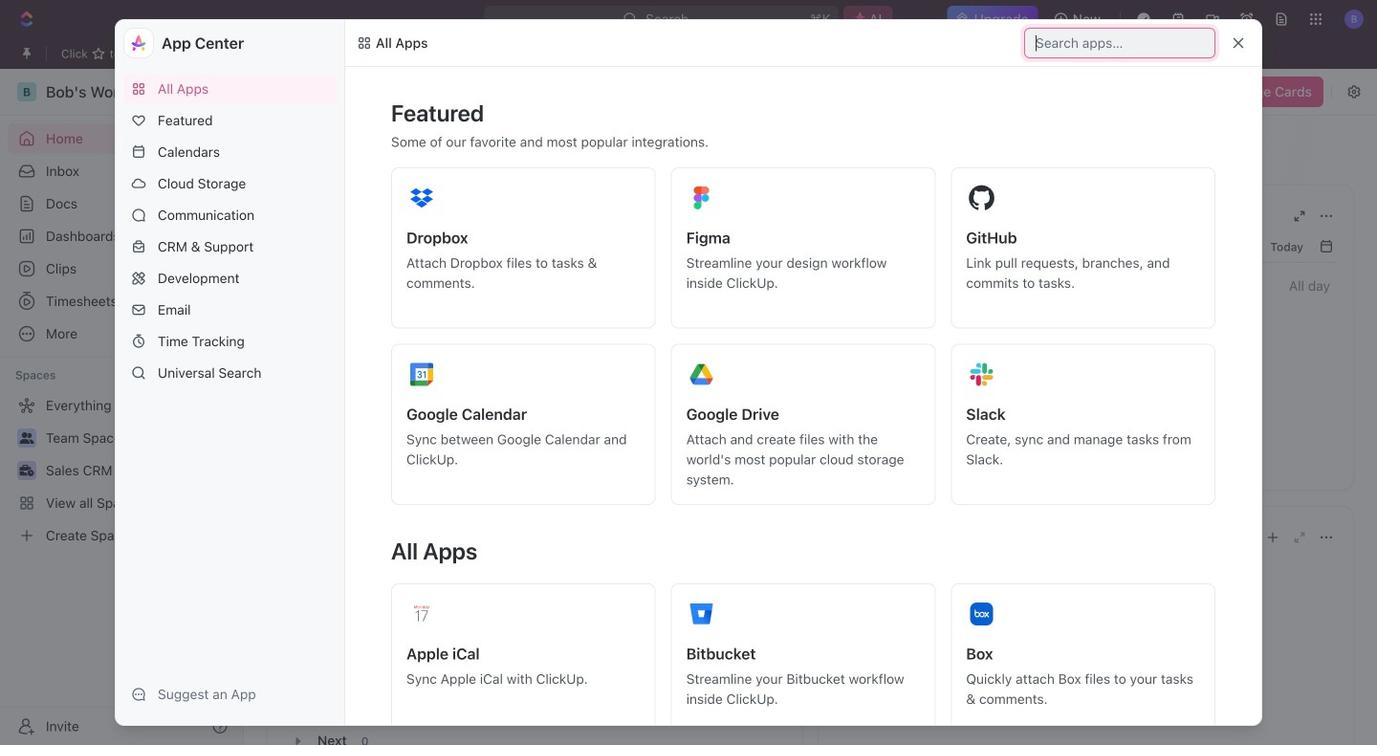 Task type: locate. For each thing, give the bounding box(es) containing it.
dialog
[[115, 19, 1263, 745]]

tree
[[8, 390, 235, 551]]

tab list
[[287, 553, 783, 600]]



Task type: describe. For each thing, give the bounding box(es) containing it.
tree inside sidebar navigation
[[8, 390, 235, 551]]

akvyc image
[[357, 35, 372, 51]]

sidebar navigation
[[0, 69, 244, 745]]

Search apps… field
[[1036, 32, 1208, 55]]



